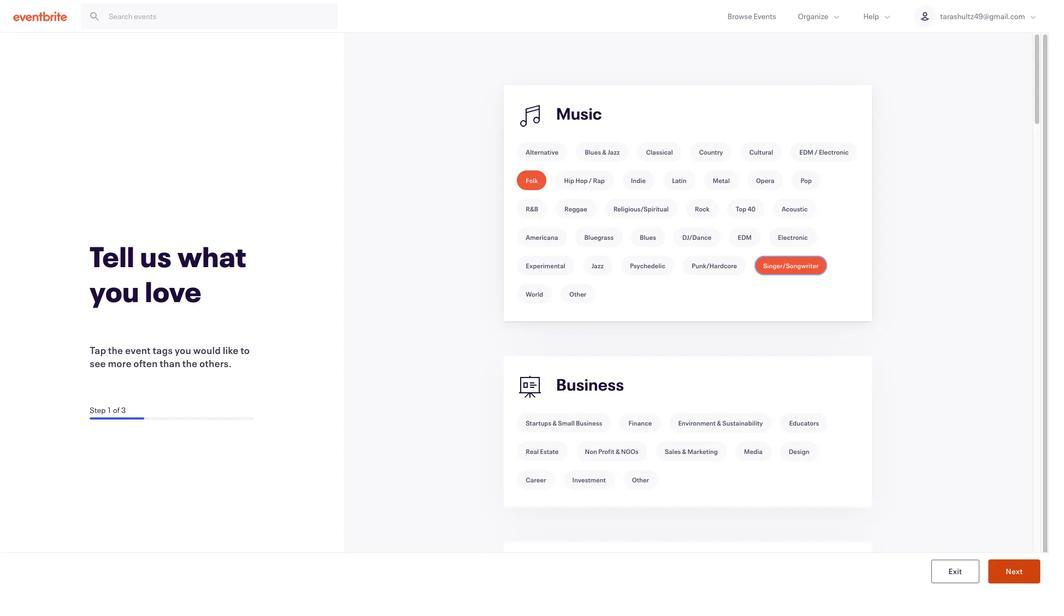 Task type: locate. For each thing, give the bounding box(es) containing it.
0 horizontal spatial edm
[[738, 233, 752, 242]]

you left us
[[90, 272, 140, 310]]

folk
[[526, 176, 538, 185]]

0 horizontal spatial other button
[[561, 284, 595, 304]]

other button down ngos
[[624, 470, 658, 490]]

0 vertical spatial blues
[[585, 148, 601, 156]]

sales & marketing
[[665, 447, 718, 456]]

/ inside button
[[815, 148, 818, 156]]

opera button
[[748, 171, 783, 190]]

1 horizontal spatial edm
[[800, 148, 814, 156]]

blues for blues
[[640, 233, 656, 242]]

hip hop / rap
[[564, 176, 605, 185]]

organize
[[798, 11, 829, 21]]

religious/spiritual
[[614, 204, 669, 213]]

top 40 button
[[727, 199, 765, 219]]

what
[[178, 238, 247, 275]]

edm for edm / electronic
[[800, 148, 814, 156]]

1 vertical spatial other
[[632, 476, 649, 484]]

/ left rap
[[589, 176, 592, 185]]

environment
[[678, 419, 716, 427]]

& right the environment on the bottom
[[717, 419, 722, 427]]

you inside the tap the event tags you would like to see more often than the others.
[[175, 344, 191, 357]]

you inside tell us what you love
[[90, 272, 140, 310]]

rap
[[593, 176, 605, 185]]

electronic down acoustic
[[778, 233, 808, 242]]

the right than
[[182, 357, 198, 370]]

0 vertical spatial jazz
[[608, 148, 620, 156]]

cultural button
[[741, 142, 782, 162]]

1 vertical spatial other button
[[624, 470, 658, 490]]

0 horizontal spatial electronic
[[778, 233, 808, 242]]

&
[[602, 148, 607, 156], [553, 419, 557, 427], [717, 419, 722, 427], [616, 447, 620, 456], [682, 447, 687, 456]]

electronic
[[819, 148, 849, 156], [778, 233, 808, 242]]

jazz button
[[583, 256, 613, 275]]

progressbar progress bar
[[90, 417, 254, 420]]

dj/dance button
[[674, 227, 721, 247]]

tarashultz49@gmail.com link
[[903, 0, 1050, 32]]

more
[[108, 357, 132, 370]]

& for startups
[[553, 419, 557, 427]]

non profit & ngos
[[585, 447, 639, 456]]

1 horizontal spatial /
[[815, 148, 818, 156]]

blues up rap
[[585, 148, 601, 156]]

0 horizontal spatial other
[[570, 290, 587, 298]]

you right "tags"
[[175, 344, 191, 357]]

blues inside button
[[585, 148, 601, 156]]

experimental button
[[517, 256, 574, 275]]

0 horizontal spatial blues
[[585, 148, 601, 156]]

sustainability
[[723, 419, 763, 427]]

& for blues
[[602, 148, 607, 156]]

startups
[[526, 419, 552, 427]]

alternative
[[526, 148, 559, 156]]

design
[[789, 447, 810, 456]]

next
[[1006, 566, 1023, 576]]

0 vertical spatial you
[[90, 272, 140, 310]]

edm down top 40
[[738, 233, 752, 242]]

& left small
[[553, 419, 557, 427]]

business up small
[[557, 374, 624, 395]]

you
[[90, 272, 140, 310], [175, 344, 191, 357]]

3
[[121, 405, 126, 415]]

/ up pop button
[[815, 148, 818, 156]]

0 vertical spatial other
[[570, 290, 587, 298]]

1 horizontal spatial other
[[632, 476, 649, 484]]

jazz
[[608, 148, 620, 156], [592, 261, 604, 270]]

1 vertical spatial business
[[576, 419, 602, 427]]

electronic button
[[770, 227, 817, 247]]

music
[[557, 103, 602, 124]]

acoustic
[[782, 204, 808, 213]]

1 vertical spatial jazz
[[592, 261, 604, 270]]

1 horizontal spatial other button
[[624, 470, 658, 490]]

alternative button
[[517, 142, 567, 162]]

punk/hardcore
[[692, 261, 737, 270]]

rock button
[[686, 199, 719, 219]]

sales
[[665, 447, 681, 456]]

help
[[864, 11, 879, 21]]

1 horizontal spatial blues
[[640, 233, 656, 242]]

environment & sustainability button
[[670, 413, 772, 433]]

latin
[[672, 176, 687, 185]]

0 horizontal spatial the
[[108, 344, 123, 357]]

edm
[[800, 148, 814, 156], [738, 233, 752, 242]]

electronic up pop button
[[819, 148, 849, 156]]

0 horizontal spatial jazz
[[592, 261, 604, 270]]

of
[[113, 405, 120, 415]]

1 vertical spatial you
[[175, 344, 191, 357]]

business right small
[[576, 419, 602, 427]]

& for environment
[[717, 419, 722, 427]]

0 vertical spatial electronic
[[819, 148, 849, 156]]

blues for blues & jazz
[[585, 148, 601, 156]]

folk button
[[517, 171, 547, 190]]

latin button
[[664, 171, 696, 190]]

other button
[[561, 284, 595, 304], [624, 470, 658, 490]]

bluegrass button
[[576, 227, 623, 247]]

blues up psychedelic button
[[640, 233, 656, 242]]

1 horizontal spatial electronic
[[819, 148, 849, 156]]

estate
[[540, 447, 559, 456]]

40
[[748, 204, 756, 213]]

design button
[[780, 442, 819, 461]]

other button down jazz button
[[561, 284, 595, 304]]

blues
[[585, 148, 601, 156], [640, 233, 656, 242]]

1 horizontal spatial jazz
[[608, 148, 620, 156]]

step
[[90, 405, 106, 415]]

& for sales
[[682, 447, 687, 456]]

1 vertical spatial blues
[[640, 233, 656, 242]]

electronic inside edm / electronic button
[[819, 148, 849, 156]]

pop button
[[792, 171, 821, 190]]

edm up pop
[[800, 148, 814, 156]]

1 vertical spatial edm
[[738, 233, 752, 242]]

/ inside button
[[589, 176, 592, 185]]

than
[[160, 357, 180, 370]]

exit button
[[931, 560, 980, 584]]

see
[[90, 357, 106, 370]]

0 vertical spatial edm
[[800, 148, 814, 156]]

blues & jazz
[[585, 148, 620, 156]]

0 vertical spatial other button
[[561, 284, 595, 304]]

next button
[[989, 560, 1041, 584]]

& right sales
[[682, 447, 687, 456]]

the right tap
[[108, 344, 123, 357]]

indie button
[[623, 171, 655, 190]]

tarashultz49@gmail.com
[[941, 11, 1025, 21]]

1 vertical spatial /
[[589, 176, 592, 185]]

punk/hardcore button
[[683, 256, 746, 275]]

other down ngos
[[632, 476, 649, 484]]

1 horizontal spatial you
[[175, 344, 191, 357]]

tags
[[153, 344, 173, 357]]

0 vertical spatial /
[[815, 148, 818, 156]]

1 horizontal spatial the
[[182, 357, 198, 370]]

browse events
[[728, 11, 776, 21]]

& up rap
[[602, 148, 607, 156]]

cultural
[[750, 148, 773, 156]]

blues inside "button"
[[640, 233, 656, 242]]

non profit & ngos button
[[576, 442, 648, 461]]

organize link
[[787, 0, 853, 32]]

progressbar image
[[90, 417, 144, 420]]

singer/songwriter
[[764, 261, 819, 270]]

0 horizontal spatial /
[[589, 176, 592, 185]]

other down jazz button
[[570, 290, 587, 298]]

psychedelic button
[[621, 256, 674, 275]]

0 horizontal spatial you
[[90, 272, 140, 310]]

1 vertical spatial electronic
[[778, 233, 808, 242]]

real
[[526, 447, 539, 456]]



Task type: vqa. For each thing, say whether or not it's contained in the screenshot.
state
no



Task type: describe. For each thing, give the bounding box(es) containing it.
dj/dance
[[683, 233, 712, 242]]

tell us what you love
[[90, 238, 247, 310]]

investment button
[[564, 470, 615, 490]]

r&b
[[526, 204, 538, 213]]

classical
[[646, 148, 673, 156]]

singer/songwriter button
[[755, 256, 828, 275]]

investment
[[573, 476, 606, 484]]

event
[[125, 344, 151, 357]]

psychedelic
[[630, 261, 666, 270]]

marketing
[[688, 447, 718, 456]]

hop
[[576, 176, 588, 185]]

other for the rightmost other button
[[632, 476, 649, 484]]

browse events link
[[717, 0, 787, 32]]

finance
[[629, 419, 652, 427]]

often
[[134, 357, 158, 370]]

events
[[754, 11, 776, 21]]

edm button
[[729, 227, 761, 247]]

r&b button
[[517, 199, 547, 219]]

eventbrite image
[[13, 11, 67, 22]]

step 1 of 3
[[90, 405, 126, 415]]

edm for edm
[[738, 233, 752, 242]]

metal
[[713, 176, 730, 185]]

media
[[744, 447, 763, 456]]

blues button
[[631, 227, 665, 247]]

educators button
[[781, 413, 828, 433]]

bluegrass
[[585, 233, 614, 242]]

media button
[[736, 442, 772, 461]]

world button
[[517, 284, 552, 304]]

indie
[[631, 176, 646, 185]]

finance button
[[620, 413, 661, 433]]

hip hop / rap button
[[556, 171, 614, 190]]

acoustic button
[[773, 199, 817, 219]]

like
[[223, 344, 239, 357]]

edm / electronic button
[[791, 142, 858, 162]]

small
[[558, 419, 575, 427]]

reggae
[[565, 204, 587, 213]]

pop
[[801, 176, 812, 185]]

hip
[[564, 176, 574, 185]]

startups & small business
[[526, 419, 602, 427]]

startups & small business button
[[517, 413, 611, 433]]

tap
[[90, 344, 106, 357]]

top 40
[[736, 204, 756, 213]]

1
[[107, 405, 112, 415]]

other for the leftmost other button
[[570, 290, 587, 298]]

country button
[[691, 142, 732, 162]]

edm / electronic
[[800, 148, 849, 156]]

real estate
[[526, 447, 559, 456]]

career button
[[517, 470, 555, 490]]

ngos
[[621, 447, 639, 456]]

rock
[[695, 204, 710, 213]]

browse
[[728, 11, 752, 21]]

americana button
[[517, 227, 567, 247]]

business inside button
[[576, 419, 602, 427]]

blues & jazz button
[[576, 142, 629, 162]]

career
[[526, 476, 546, 484]]

world
[[526, 290, 543, 298]]

help link
[[853, 0, 903, 32]]

americana
[[526, 233, 558, 242]]

environment & sustainability
[[678, 419, 763, 427]]

exit
[[949, 566, 962, 576]]

non
[[585, 447, 597, 456]]

classical button
[[638, 142, 682, 162]]

0 vertical spatial business
[[557, 374, 624, 395]]

reggae button
[[556, 199, 596, 219]]

us
[[140, 238, 172, 275]]

experimental
[[526, 261, 566, 270]]

& right profit
[[616, 447, 620, 456]]

educators
[[790, 419, 819, 427]]

others.
[[199, 357, 232, 370]]

electronic inside electronic button
[[778, 233, 808, 242]]

love
[[145, 272, 202, 310]]

opera
[[756, 176, 775, 185]]

metal button
[[704, 171, 739, 190]]

top
[[736, 204, 747, 213]]



